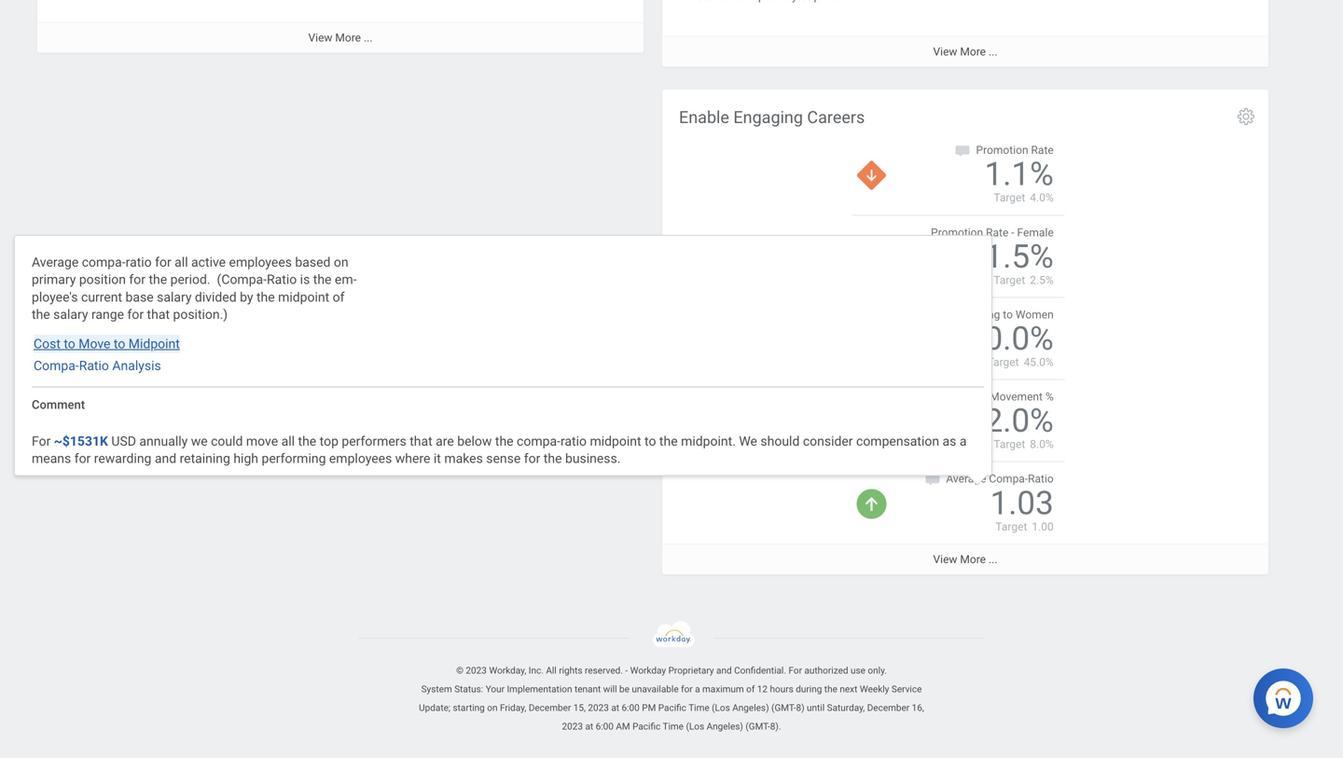 Task type: describe. For each thing, give the bounding box(es) containing it.
usd
[[111, 434, 136, 449]]

all inside average compa-ratio for all active employees based on primary position for the period.  (compa-ratio is the em ployee's current base salary divided by the midpoint of the salary range for that position.)
[[175, 254, 188, 270]]

rewarding
[[94, 451, 152, 467]]

rate for promotion rate - female
[[986, 226, 1009, 239]]

0 vertical spatial salary
[[157, 289, 192, 305]]

below
[[457, 434, 492, 449]]

range
[[91, 307, 124, 322]]

target for 60.0%
[[988, 356, 1019, 369]]

we
[[739, 434, 757, 449]]

to inside usd annually we could move all the top performers that are below the compa-ratio midpoint to the midpoint. we should consider compensation as a means for rewarding and retaining high performing employees where it makes sense for the business.
[[645, 434, 656, 449]]

update;
[[419, 703, 451, 714]]

1 horizontal spatial 2023
[[562, 721, 583, 732]]

could
[[211, 434, 243, 449]]

for up period.
[[155, 254, 171, 270]]

sense
[[486, 451, 521, 467]]

where
[[395, 451, 430, 467]]

more inside enable engaging careers element
[[960, 553, 986, 566]]

workday
[[630, 665, 666, 676]]

for down base
[[127, 307, 144, 322]]

employees inside average compa-ratio for all active employees based on primary position for the period.  (compa-ratio is the em ployee's current base salary divided by the midpoint of the salary range for that position.)
[[229, 254, 292, 270]]

use
[[851, 665, 866, 676]]

1 horizontal spatial time
[[689, 703, 710, 714]]

and inside © 2023 workday, inc. all rights reserved. - workday proprietary and confidential. for authorized use only. system status: your implementation tenant will be unavailable for a maximum of 12 hours during the next weekly service update; starting on friday, december 15, 2023 at 6:00 pm pacific time (los angeles) (gmt-8) until saturday, december 16, 2023 at 6:00 am pacific time (los angeles) (gmt-8).
[[716, 665, 732, 676]]

em
[[335, 272, 357, 287]]

all inside enable engaging careers element
[[897, 308, 909, 321]]

compa- inside enable engaging careers element
[[989, 473, 1028, 486]]

2 december from the left
[[867, 703, 910, 714]]

position
[[79, 272, 126, 287]]

for inside © 2023 workday, inc. all rights reserved. - workday proprietary and confidential. for authorized use only. system status: your implementation tenant will be unavailable for a maximum of 12 hours during the next weekly service update; starting on friday, december 15, 2023 at 6:00 pm pacific time (los angeles) (gmt-8) until saturday, december 16, 2023 at 6:00 am pacific time (los angeles) (gmt-8).
[[789, 665, 802, 676]]

the up cost on the left
[[32, 307, 50, 322]]

proprietary
[[669, 665, 714, 676]]

active
[[191, 254, 226, 270]]

midpoint
[[129, 336, 180, 352]]

0 vertical spatial ...
[[364, 31, 373, 44]]

by
[[240, 289, 253, 305]]

~$1531k
[[54, 434, 108, 449]]

authorized
[[805, 665, 848, 676]]

compa- inside average compa-ratio for all active employees based on primary position for the period.  (compa-ratio is the em ployee's current base salary divided by the midpoint of the salary range for that position.)
[[82, 254, 126, 270]]

employee movement %
[[939, 390, 1054, 404]]

1 vertical spatial (gmt-
[[746, 721, 770, 732]]

compa- inside usd annually we could move all the top performers that are below the compa-ratio midpoint to the midpoint. we should consider compensation as a means for rewarding and retaining high performing employees where it makes sense for the business.
[[517, 434, 561, 449]]

workday,
[[489, 665, 526, 676]]

rate for promotion rate
[[1031, 144, 1054, 157]]

0 horizontal spatial 2023
[[466, 665, 487, 676]]

compensation
[[856, 434, 939, 449]]

next
[[840, 684, 858, 695]]

of inside © 2023 workday, inc. all rights reserved. - workday proprietary and confidential. for authorized use only. system status: your implementation tenant will be unavailable for a maximum of 12 hours during the next weekly service update; starting on friday, december 15, 2023 at 6:00 pm pacific time (los angeles) (gmt-8) until saturday, december 16, 2023 at 6:00 am pacific time (los angeles) (gmt-8).
[[746, 684, 755, 695]]

only.
[[868, 665, 887, 676]]

implementation
[[507, 684, 572, 695]]

1 vertical spatial %
[[1046, 390, 1054, 404]]

1.1% target 4.0%
[[985, 155, 1054, 204]]

0 vertical spatial view more ...
[[308, 31, 373, 44]]

service
[[892, 684, 922, 695]]

1 horizontal spatial at
[[611, 703, 619, 714]]

1 vertical spatial angeles)
[[707, 721, 743, 732]]

1.03 target 1.00
[[990, 484, 1054, 533]]

1.5% target 2.5%
[[985, 237, 1054, 287]]

the left business.
[[544, 451, 562, 467]]

during
[[796, 684, 822, 695]]

0 horizontal spatial 6:00
[[596, 721, 614, 732]]

on inside average compa-ratio for all active employees based on primary position for the period.  (compa-ratio is the em ployee's current base salary divided by the midpoint of the salary range for that position.)
[[334, 254, 349, 270]]

1 vertical spatial pacific
[[633, 721, 661, 732]]

- inside © 2023 workday, inc. all rights reserved. - workday proprietary and confidential. for authorized use only. system status: your implementation tenant will be unavailable for a maximum of 12 hours during the next weekly service update; starting on friday, december 15, 2023 at 6:00 pm pacific time (los angeles) (gmt-8) until saturday, december 16, 2023 at 6:00 am pacific time (los angeles) (gmt-8).
[[625, 665, 628, 676]]

reserved.
[[585, 665, 623, 676]]

60.0%
[[966, 320, 1054, 358]]

promotion rate
[[976, 144, 1054, 157]]

8)
[[796, 703, 805, 714]]

ployee's
[[32, 272, 357, 305]]

2.0% target 8.0%
[[985, 402, 1054, 451]]

be
[[619, 684, 630, 695]]

engaging
[[734, 108, 803, 127]]

is
[[300, 272, 310, 287]]

0 vertical spatial (los
[[712, 703, 730, 714]]

competency gap analysis element
[[662, 0, 1269, 67]]

means
[[32, 451, 71, 467]]

© 2023 workday, inc. all rights reserved. - workday proprietary and confidential. for authorized use only. system status: your implementation tenant will be unavailable for a maximum of 12 hours during the next weekly service update; starting on friday, december 15, 2023 at 6:00 pm pacific time (los angeles) (gmt-8) until saturday, december 16, 2023 at 6:00 am pacific time (los angeles) (gmt-8).
[[419, 665, 924, 732]]

until
[[807, 703, 825, 714]]

cost to move to midpoint link
[[34, 335, 180, 353]]

ratio inside average compa-ratio for all active employees based on primary position for the period.  (compa-ratio is the em ployee's current base salary divided by the midpoint of the salary range for that position.)
[[126, 254, 152, 270]]

... inside enable engaging careers element
[[989, 553, 998, 566]]

midpoint.
[[681, 434, 736, 449]]

1 horizontal spatial 6:00
[[622, 703, 640, 714]]

friday,
[[500, 703, 526, 714]]

0 horizontal spatial time
[[663, 721, 684, 732]]

average compa-ratio
[[946, 473, 1054, 486]]

8.0%
[[1030, 438, 1054, 451]]

movement
[[990, 390, 1043, 404]]

to right cost on the left
[[64, 336, 75, 352]]

on inside © 2023 workday, inc. all rights reserved. - workday proprietary and confidential. for authorized use only. system status: your implementation tenant will be unavailable for a maximum of 12 hours during the next weekly service update; starting on friday, december 15, 2023 at 6:00 pm pacific time (los angeles) (gmt-8) until saturday, december 16, 2023 at 6:00 am pacific time (los angeles) (gmt-8).
[[487, 703, 498, 714]]

rights
[[559, 665, 583, 676]]

midpoint inside average compa-ratio for all active employees based on primary position for the period.  (compa-ratio is the em ployee's current base salary divided by the midpoint of the salary range for that position.)
[[278, 289, 330, 305]]

the right is
[[313, 272, 332, 287]]

tenant
[[575, 684, 601, 695]]

enable engaging careers
[[679, 108, 865, 127]]

0 vertical spatial pacific
[[658, 703, 687, 714]]

for down ~$1531k
[[74, 451, 91, 467]]

for inside © 2023 workday, inc. all rights reserved. - workday proprietary and confidential. for authorized use only. system status: your implementation tenant will be unavailable for a maximum of 12 hours during the next weekly service update; starting on friday, december 15, 2023 at 6:00 pm pacific time (los angeles) (gmt-8) until saturday, december 16, 2023 at 6:00 am pacific time (los angeles) (gmt-8).
[[681, 684, 693, 695]]

the left top on the bottom of page
[[298, 434, 316, 449]]

divided
[[195, 289, 237, 305]]

0 vertical spatial angeles)
[[733, 703, 769, 714]]

move
[[79, 336, 111, 352]]

up good image for 60.0%
[[857, 325, 886, 355]]

business.
[[565, 451, 621, 467]]

as
[[943, 434, 957, 449]]

starting
[[453, 703, 485, 714]]

average compa-ratio for all active employees based on primary position for the period.  (compa-ratio is the em ployee's current base salary divided by the midpoint of the salary range for that position.)
[[32, 254, 357, 322]]

view more ... inside competency gap analysis element
[[933, 45, 998, 58]]

2 horizontal spatial 2023
[[588, 703, 609, 714]]

0 horizontal spatial %
[[873, 308, 882, 321]]

annually
[[139, 434, 188, 449]]

base
[[126, 289, 154, 305]]

for right sense
[[524, 451, 540, 467]]

your
[[486, 684, 505, 695]]

more inside competency gap analysis element
[[960, 45, 986, 58]]

status:
[[455, 684, 483, 695]]

we
[[191, 434, 208, 449]]

ratio inside average compa-ratio for all active employees based on primary position for the period.  (compa-ratio is the em ployee's current base salary divided by the midpoint of the salary range for that position.)
[[267, 272, 297, 287]]

performing
[[262, 451, 326, 467]]

enable
[[679, 108, 729, 127]]

based
[[295, 254, 331, 270]]

usd annually we could move all the top performers that are below the compa-ratio midpoint to the midpoint. we should consider compensation as a means for rewarding and retaining high performing employees where it makes sense for the business.
[[32, 434, 970, 467]]

compa-ratio analysis link
[[34, 357, 161, 376]]

and inside usd annually we could move all the top performers that are below the compa-ratio midpoint to the midpoint. we should consider compensation as a means for rewarding and retaining high performing employees where it makes sense for the business.
[[155, 451, 176, 467]]

... inside competency gap analysis element
[[989, 45, 998, 58]]

compa- inside cost to move to midpoint compa-ratio analysis
[[34, 358, 79, 374]]

hours
[[770, 684, 794, 695]]

the up base
[[149, 272, 167, 287]]

45.0%
[[1024, 356, 1054, 369]]

all inside usd annually we could move all the top performers that are below the compa-ratio midpoint to the midpoint. we should consider compensation as a means for rewarding and retaining high performing employees where it makes sense for the business.
[[281, 434, 295, 449]]



Task type: locate. For each thing, give the bounding box(es) containing it.
are
[[436, 434, 454, 449]]

target left 4.0%
[[994, 191, 1026, 204]]

6:00 left am
[[596, 721, 614, 732]]

top
[[320, 434, 339, 449]]

1 vertical spatial (los
[[686, 721, 704, 732]]

0 horizontal spatial december
[[529, 703, 571, 714]]

2 vertical spatial view
[[933, 553, 958, 566]]

for up means
[[32, 434, 51, 449]]

average down as
[[946, 473, 986, 486]]

all
[[546, 665, 557, 676]]

0 horizontal spatial -
[[625, 665, 628, 676]]

1 horizontal spatial all
[[281, 434, 295, 449]]

1 vertical spatial 6:00
[[596, 721, 614, 732]]

target left 8.0% in the bottom of the page
[[994, 438, 1026, 451]]

0 horizontal spatial ratio
[[126, 254, 152, 270]]

1 horizontal spatial employees
[[329, 451, 392, 467]]

2 vertical spatial more
[[960, 553, 986, 566]]

target
[[994, 191, 1026, 204], [994, 274, 1026, 287], [988, 356, 1019, 369], [994, 438, 1026, 451], [996, 520, 1027, 533]]

1 horizontal spatial a
[[960, 434, 967, 449]]

target left 2.5%
[[994, 274, 1026, 287]]

1 vertical spatial more
[[960, 45, 986, 58]]

8).
[[770, 721, 781, 732]]

cost to move to midpoint compa-ratio analysis
[[34, 336, 180, 374]]

1 vertical spatial average
[[946, 473, 986, 486]]

promotion rate - female
[[931, 226, 1054, 239]]

more
[[335, 31, 361, 44], [960, 45, 986, 58], [960, 553, 986, 566]]

for
[[155, 254, 171, 270], [129, 272, 146, 287], [127, 307, 144, 322], [74, 451, 91, 467], [524, 451, 540, 467], [681, 684, 693, 695]]

1.03
[[990, 484, 1054, 522]]

for down proprietary
[[681, 684, 693, 695]]

1 horizontal spatial for
[[789, 665, 802, 676]]

promotion for promotion rate - female
[[931, 226, 983, 239]]

december down implementation
[[529, 703, 571, 714]]

of inside average compa-ratio for all active employees based on primary position for the period.  (compa-ratio is the em ployee's current base salary divided by the midpoint of the salary range for that position.)
[[333, 289, 345, 305]]

0 vertical spatial (gmt-
[[772, 703, 796, 714]]

current
[[81, 289, 122, 305]]

promotion for promotion rate
[[976, 144, 1029, 157]]

pacific right pm
[[658, 703, 687, 714]]

for ~$1531k
[[32, 434, 108, 449]]

midpoint inside usd annually we could move all the top performers that are below the compa-ratio midpoint to the midpoint. we should consider compensation as a means for rewarding and retaining high performing employees where it makes sense for the business.
[[590, 434, 641, 449]]

to
[[1003, 308, 1013, 321], [64, 336, 75, 352], [114, 336, 125, 352], [645, 434, 656, 449]]

0 horizontal spatial a
[[695, 684, 700, 695]]

am
[[616, 721, 630, 732]]

the left next
[[824, 684, 838, 695]]

of left the promotions
[[884, 308, 895, 321]]

footer containing © 2023 workday, inc. all rights reserved. - workday proprietary and confidential. for authorized use only. system status: your implementation tenant will be unavailable for a maximum of 12 hours during the next weekly service update; starting on friday, december 15, 2023 at 6:00 pm pacific time (los angeles) (gmt-8) until saturday, december 16, 2023 at 6:00 am pacific time (los angeles) (gmt-8).
[[0, 621, 1343, 736]]

analysis
[[112, 358, 161, 374]]

weekly
[[860, 684, 889, 695]]

4.0%
[[1030, 191, 1054, 204]]

of left 12 on the right bottom
[[746, 684, 755, 695]]

inc.
[[529, 665, 544, 676]]

1 horizontal spatial midpoint
[[590, 434, 641, 449]]

up good image down 'compensation' at bottom
[[857, 490, 886, 519]]

pacific down pm
[[633, 721, 661, 732]]

2 horizontal spatial ratio
[[1028, 473, 1054, 486]]

it
[[434, 451, 441, 467]]

for inside dialog
[[32, 434, 51, 449]]

on
[[334, 254, 349, 270], [487, 703, 498, 714]]

0 horizontal spatial employees
[[229, 254, 292, 270]]

angeles) down 12 on the right bottom
[[733, 703, 769, 714]]

that inside average compa-ratio for all active employees based on primary position for the period.  (compa-ratio is the em ployee's current base salary divided by the midpoint of the salary range for that position.)
[[147, 307, 170, 322]]

all up period.
[[175, 254, 188, 270]]

0 vertical spatial promotion
[[976, 144, 1029, 157]]

saturday,
[[827, 703, 865, 714]]

target inside 2.0% target 8.0%
[[994, 438, 1026, 451]]

ratio inside usd annually we could move all the top performers that are below the compa-ratio midpoint to the midpoint. we should consider compensation as a means for rewarding and retaining high performing employees where it makes sense for the business.
[[561, 434, 587, 449]]

view more ... inside enable engaging careers element
[[933, 553, 998, 566]]

1 vertical spatial a
[[695, 684, 700, 695]]

0 vertical spatial 2023
[[466, 665, 487, 676]]

december down weekly
[[867, 703, 910, 714]]

rate up 4.0%
[[1031, 144, 1054, 157]]

0 vertical spatial a
[[960, 434, 967, 449]]

women
[[1016, 308, 1054, 321]]

6:00 left pm
[[622, 703, 640, 714]]

2 vertical spatial of
[[746, 684, 755, 695]]

average up primary on the top left of the page
[[32, 254, 79, 270]]

time down maximum
[[689, 703, 710, 714]]

% down neutral warning image
[[873, 308, 882, 321]]

will
[[603, 684, 617, 695]]

1 vertical spatial salary
[[53, 307, 88, 322]]

average for average compa-ratio for all active employees based on primary position for the period.  (compa-ratio is the em ployee's current base salary divided by the midpoint of the salary range for that position.)
[[32, 254, 79, 270]]

compa- up position
[[82, 254, 126, 270]]

2023
[[466, 665, 487, 676], [588, 703, 609, 714], [562, 721, 583, 732]]

0 horizontal spatial on
[[334, 254, 349, 270]]

configure enable engaging careers image
[[1236, 106, 1257, 127]]

promotions
[[912, 308, 970, 321]]

promotion up promotion rate - female
[[976, 144, 1029, 157]]

(gmt- down 12 on the right bottom
[[746, 721, 770, 732]]

compa- down cost on the left
[[34, 358, 79, 374]]

1 horizontal spatial on
[[487, 703, 498, 714]]

average inside enable engaging careers element
[[946, 473, 986, 486]]

of inside enable engaging careers element
[[884, 308, 895, 321]]

average for average compa-ratio
[[946, 473, 986, 486]]

that down base
[[147, 307, 170, 322]]

(gmt- down hours
[[772, 703, 796, 714]]

2.0%
[[985, 402, 1054, 440]]

down bad image
[[857, 161, 886, 190]]

1 horizontal spatial compa-
[[517, 434, 561, 449]]

employees inside usd annually we could move all the top performers that are below the compa-ratio midpoint to the midpoint. we should consider compensation as a means for rewarding and retaining high performing employees where it makes sense for the business.
[[329, 451, 392, 467]]

of
[[333, 289, 345, 305], [884, 308, 895, 321], [746, 684, 755, 695]]

% of all promotions going to women
[[873, 308, 1054, 321]]

that
[[147, 307, 170, 322], [410, 434, 433, 449]]

0 horizontal spatial compa-
[[34, 358, 79, 374]]

comment
[[32, 398, 85, 412]]

target inside "1.5% target 2.5%"
[[994, 274, 1026, 287]]

ratio inside enable engaging careers element
[[1028, 473, 1054, 486]]

0 vertical spatial more
[[335, 31, 361, 44]]

0 horizontal spatial at
[[585, 721, 593, 732]]

period.
[[170, 272, 210, 287]]

1 vertical spatial promotion
[[931, 226, 983, 239]]

0 horizontal spatial compa-
[[82, 254, 126, 270]]

target for 1.1%
[[994, 191, 1026, 204]]

up good image for 1.03
[[857, 490, 886, 519]]

1 vertical spatial that
[[410, 434, 433, 449]]

ratio down 8.0% in the bottom of the page
[[1028, 473, 1054, 486]]

0 horizontal spatial all
[[175, 254, 188, 270]]

target inside 60.0% target 45.0%
[[988, 356, 1019, 369]]

0 vertical spatial on
[[334, 254, 349, 270]]

employees up by
[[229, 254, 292, 270]]

1 horizontal spatial december
[[867, 703, 910, 714]]

target for 2.0%
[[994, 438, 1026, 451]]

0 horizontal spatial ratio
[[79, 358, 109, 374]]

performers
[[342, 434, 406, 449]]

of down em
[[333, 289, 345, 305]]

that inside usd annually we could move all the top performers that are below the compa-ratio midpoint to the midpoint. we should consider compensation as a means for rewarding and retaining high performing employees where it makes sense for the business.
[[410, 434, 433, 449]]

1.5%
[[985, 237, 1054, 276]]

that up where
[[410, 434, 433, 449]]

midpoint up business.
[[590, 434, 641, 449]]

ratio
[[126, 254, 152, 270], [561, 434, 587, 449]]

angeles)
[[733, 703, 769, 714], [707, 721, 743, 732]]

1 horizontal spatial %
[[1046, 390, 1054, 404]]

a inside usd annually we could move all the top performers that are below the compa-ratio midpoint to the midpoint. we should consider compensation as a means for rewarding and retaining high performing employees where it makes sense for the business.
[[960, 434, 967, 449]]

1 vertical spatial 2023
[[588, 703, 609, 714]]

1 vertical spatial ratio
[[561, 434, 587, 449]]

1 vertical spatial view more ...
[[933, 45, 998, 58]]

careers
[[807, 108, 865, 127]]

2 vertical spatial view more ...
[[933, 553, 998, 566]]

1 december from the left
[[529, 703, 571, 714]]

1 vertical spatial -
[[625, 665, 628, 676]]

the
[[149, 272, 167, 287], [313, 272, 332, 287], [256, 289, 275, 305], [32, 307, 50, 322], [298, 434, 316, 449], [495, 434, 514, 449], [659, 434, 678, 449], [544, 451, 562, 467], [824, 684, 838, 695]]

0 vertical spatial %
[[873, 308, 882, 321]]

0 vertical spatial compa-
[[82, 254, 126, 270]]

2 vertical spatial ratio
[[1028, 473, 1054, 486]]

for
[[32, 434, 51, 449], [789, 665, 802, 676]]

2 vertical spatial 2023
[[562, 721, 583, 732]]

view inside enable engaging careers element
[[933, 553, 958, 566]]

confidential.
[[734, 665, 786, 676]]

60.0% target 45.0%
[[966, 320, 1054, 369]]

2 horizontal spatial of
[[884, 308, 895, 321]]

retaining
[[180, 451, 230, 467]]

primary
[[32, 272, 76, 287]]

12
[[757, 684, 768, 695]]

target for 1.03
[[996, 520, 1027, 533]]

0 vertical spatial midpoint
[[278, 289, 330, 305]]

1.1%
[[985, 155, 1054, 193]]

all up performing at left bottom
[[281, 434, 295, 449]]

for up base
[[129, 272, 146, 287]]

on down the your
[[487, 703, 498, 714]]

average compa-ratio for all active employees based on primary position for the period.  (compa-ratio is the em ployee's current base salary divided by the midpoint of the salary range for that position.) dialog
[[14, 235, 993, 495]]

consider
[[803, 434, 853, 449]]

1 vertical spatial compa-
[[989, 473, 1028, 486]]

on up em
[[334, 254, 349, 270]]

1 horizontal spatial ratio
[[561, 434, 587, 449]]

salary down current
[[53, 307, 88, 322]]

1 vertical spatial ...
[[989, 45, 998, 58]]

employee
[[939, 390, 987, 404]]

6:00
[[622, 703, 640, 714], [596, 721, 614, 732]]

ratio inside cost to move to midpoint compa-ratio analysis
[[79, 358, 109, 374]]

time down unavailable
[[663, 721, 684, 732]]

0 horizontal spatial (gmt-
[[746, 721, 770, 732]]

1 horizontal spatial (los
[[712, 703, 730, 714]]

1 vertical spatial of
[[884, 308, 895, 321]]

15,
[[573, 703, 586, 714]]

% right movement
[[1046, 390, 1054, 404]]

1 horizontal spatial of
[[746, 684, 755, 695]]

0 vertical spatial that
[[147, 307, 170, 322]]

2023 down "15," on the left bottom
[[562, 721, 583, 732]]

a right as
[[960, 434, 967, 449]]

target for 1.5%
[[994, 274, 1026, 287]]

- inside enable engaging careers element
[[1011, 226, 1015, 239]]

a inside © 2023 workday, inc. all rights reserved. - workday proprietary and confidential. for authorized use only. system status: your implementation tenant will be unavailable for a maximum of 12 hours during the next weekly service update; starting on friday, december 15, 2023 at 6:00 pm pacific time (los angeles) (gmt-8) until saturday, december 16, 2023 at 6:00 am pacific time (los angeles) (gmt-8).
[[695, 684, 700, 695]]

midpoint down is
[[278, 289, 330, 305]]

0 horizontal spatial of
[[333, 289, 345, 305]]

0 vertical spatial rate
[[1031, 144, 1054, 157]]

1 vertical spatial rate
[[986, 226, 1009, 239]]

pm
[[642, 703, 656, 714]]

the up sense
[[495, 434, 514, 449]]

should
[[761, 434, 800, 449]]

- left the female
[[1011, 226, 1015, 239]]

the right by
[[256, 289, 275, 305]]

ratio
[[267, 272, 297, 287], [79, 358, 109, 374], [1028, 473, 1054, 486]]

1 vertical spatial ratio
[[79, 358, 109, 374]]

0 vertical spatial at
[[611, 703, 619, 714]]

1 vertical spatial all
[[897, 308, 909, 321]]

1 horizontal spatial -
[[1011, 226, 1015, 239]]

target up employee movement %
[[988, 356, 1019, 369]]

1.00
[[1032, 520, 1054, 533]]

the inside © 2023 workday, inc. all rights reserved. - workday proprietary and confidential. for authorized use only. system status: your implementation tenant will be unavailable for a maximum of 12 hours during the next weekly service update; starting on friday, december 15, 2023 at 6:00 pm pacific time (los angeles) (gmt-8) until saturday, december 16, 2023 at 6:00 am pacific time (los angeles) (gmt-8).
[[824, 684, 838, 695]]

1 vertical spatial up good image
[[857, 490, 886, 519]]

view
[[308, 31, 333, 44], [933, 45, 958, 58], [933, 553, 958, 566]]

all left the promotions
[[897, 308, 909, 321]]

0 vertical spatial and
[[155, 451, 176, 467]]

2023 right ©
[[466, 665, 487, 676]]

0 vertical spatial average
[[32, 254, 79, 270]]

2 vertical spatial all
[[281, 434, 295, 449]]

1 up good image from the top
[[857, 325, 886, 355]]

neutral warning image
[[857, 247, 886, 269]]

to inside enable engaging careers element
[[1003, 308, 1013, 321]]

down bad image
[[857, 407, 886, 437]]

16,
[[912, 703, 924, 714]]

view inside competency gap analysis element
[[933, 45, 958, 58]]

1 vertical spatial at
[[585, 721, 593, 732]]

1 vertical spatial time
[[663, 721, 684, 732]]

the left 'midpoint.'
[[659, 434, 678, 449]]

salary
[[157, 289, 192, 305], [53, 307, 88, 322]]

midpoint
[[278, 289, 330, 305], [590, 434, 641, 449]]

to right going
[[1003, 308, 1013, 321]]

for up during
[[789, 665, 802, 676]]

0 vertical spatial view
[[308, 31, 333, 44]]

angeles) down maximum
[[707, 721, 743, 732]]

employees down performers
[[329, 451, 392, 467]]

0 horizontal spatial for
[[32, 434, 51, 449]]

0 vertical spatial ratio
[[267, 272, 297, 287]]

0 horizontal spatial average
[[32, 254, 79, 270]]

1 horizontal spatial rate
[[1031, 144, 1054, 157]]

female
[[1017, 226, 1054, 239]]

©
[[456, 665, 464, 676]]

ratio up business.
[[561, 434, 587, 449]]

0 vertical spatial up good image
[[857, 325, 886, 355]]

up good image
[[857, 325, 886, 355], [857, 490, 886, 519]]

target inside 1.1% target 4.0%
[[994, 191, 1026, 204]]

1 vertical spatial for
[[789, 665, 802, 676]]

ratio up base
[[126, 254, 152, 270]]

ratio left is
[[267, 272, 297, 287]]

2023 right "15," on the left bottom
[[588, 703, 609, 714]]

salary down period.
[[157, 289, 192, 305]]

a down proprietary
[[695, 684, 700, 695]]

to right move
[[114, 336, 125, 352]]

0 vertical spatial all
[[175, 254, 188, 270]]

1 horizontal spatial that
[[410, 434, 433, 449]]

0 vertical spatial compa-
[[34, 358, 79, 374]]

view more ... link
[[37, 22, 644, 53], [662, 36, 1269, 67], [662, 544, 1269, 575]]

rate left the female
[[986, 226, 1009, 239]]

at down "15," on the left bottom
[[585, 721, 593, 732]]

1 vertical spatial view
[[933, 45, 958, 58]]

1 vertical spatial midpoint
[[590, 434, 641, 449]]

and up maximum
[[716, 665, 732, 676]]

compa- up sense
[[517, 434, 561, 449]]

compa- down 2.0% target 8.0%
[[989, 473, 1028, 486]]

0 vertical spatial 6:00
[[622, 703, 640, 714]]

ratio down move
[[79, 358, 109, 374]]

promotion left 1.5%
[[931, 226, 983, 239]]

rate
[[1031, 144, 1054, 157], [986, 226, 1009, 239]]

to left 'midpoint.'
[[645, 434, 656, 449]]

0 horizontal spatial and
[[155, 451, 176, 467]]

target left 1.00
[[996, 520, 1027, 533]]

footer
[[0, 621, 1343, 736]]

december
[[529, 703, 571, 714], [867, 703, 910, 714]]

2 up good image from the top
[[857, 490, 886, 519]]

enable engaging careers element
[[662, 90, 1269, 575]]

position.)
[[173, 307, 228, 322]]

and down annually
[[155, 451, 176, 467]]

target inside 1.03 target 1.00
[[996, 520, 1027, 533]]

up good image up down bad icon
[[857, 325, 886, 355]]

0 vertical spatial ratio
[[126, 254, 152, 270]]

at down will
[[611, 703, 619, 714]]

0 vertical spatial time
[[689, 703, 710, 714]]

move
[[246, 434, 278, 449]]

1 horizontal spatial and
[[716, 665, 732, 676]]

1 horizontal spatial salary
[[157, 289, 192, 305]]

average inside average compa-ratio for all active employees based on primary position for the period.  (compa-ratio is the em ployee's current base salary divided by the midpoint of the salary range for that position.)
[[32, 254, 79, 270]]

maximum
[[702, 684, 744, 695]]

compa-
[[82, 254, 126, 270], [517, 434, 561, 449]]

- up "be"
[[625, 665, 628, 676]]



Task type: vqa. For each thing, say whether or not it's contained in the screenshot.
Configure and view chart data icon associated with Avg. Compa-Ratio by Gender & Age Group
no



